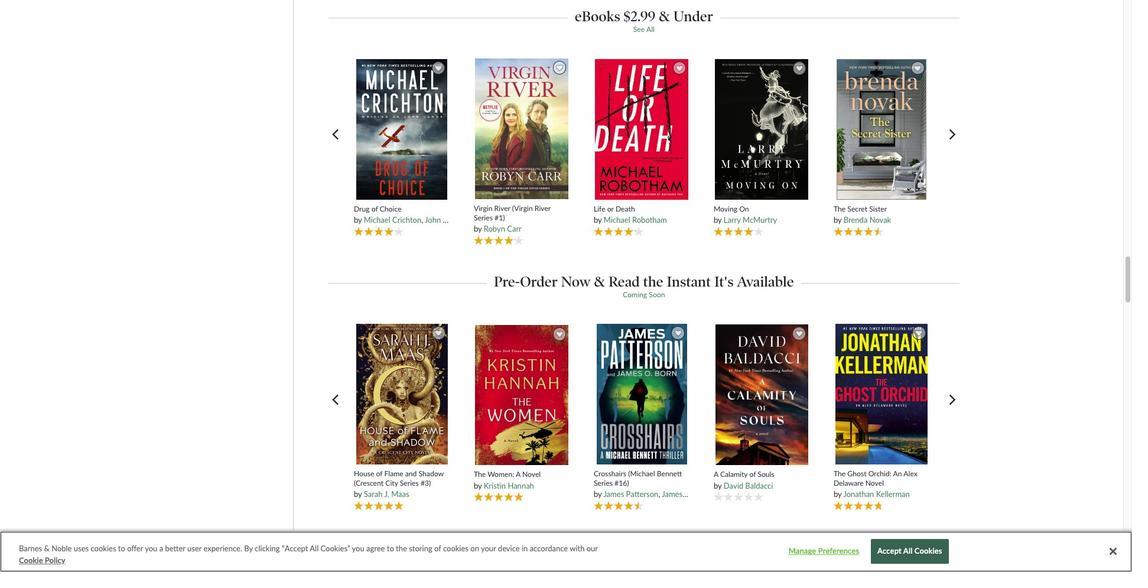 Task type: locate. For each thing, give the bounding box(es) containing it.
1 a from the left
[[516, 470, 521, 479]]

of inside drug of choice by michael crichton , john lange
[[372, 205, 378, 213]]

a calamity of souls link
[[714, 470, 810, 479]]

2 a from the left
[[714, 470, 718, 479]]

& inside the ebooks $2.99 & under see all
[[659, 8, 670, 25]]

1 horizontal spatial you
[[352, 544, 364, 553]]

by
[[354, 215, 362, 225], [594, 215, 602, 225], [714, 215, 722, 225], [834, 215, 842, 225], [474, 224, 482, 233], [474, 481, 482, 490], [714, 481, 722, 490], [354, 489, 362, 499], [594, 489, 602, 499], [834, 489, 842, 499]]

2 horizontal spatial all
[[903, 546, 913, 556]]

a calamity of souls image
[[715, 324, 809, 466]]

shadow
[[419, 470, 444, 478]]

1 vertical spatial the
[[396, 544, 407, 553]]

all
[[646, 25, 655, 34], [310, 544, 319, 553], [903, 546, 913, 556]]

1 horizontal spatial michael
[[604, 215, 630, 225]]

section
[[329, 535, 960, 549]]

0 horizontal spatial novel
[[522, 470, 541, 479]]

larry mcmurtry link
[[724, 215, 777, 225]]

the secret sister link
[[834, 205, 930, 214]]

moving on link
[[714, 205, 810, 214]]

a inside the women: a novel by kristin hannah
[[516, 470, 521, 479]]

michael down or
[[604, 215, 630, 225]]

all right see at the right
[[646, 25, 655, 34]]

1 horizontal spatial ,
[[659, 489, 660, 499]]

the inside barnes & noble uses cookies to offer you a better user experience. by clicking "accept all cookies" you agree to the storing of cookies on your device in accordance with our cookie policy
[[396, 544, 407, 553]]

by left the robyn
[[474, 224, 482, 233]]

2 vertical spatial &
[[44, 544, 50, 553]]

to right agree
[[387, 544, 394, 553]]

women:
[[488, 470, 514, 479]]

cookies
[[915, 546, 942, 556]]

0 vertical spatial &
[[659, 8, 670, 25]]

by down drug
[[354, 215, 362, 225]]

by left kristin
[[474, 481, 482, 490]]

1 horizontal spatial the
[[643, 273, 663, 290]]

2 horizontal spatial series
[[594, 479, 613, 487]]

0 horizontal spatial &
[[44, 544, 50, 553]]

patterson
[[626, 489, 659, 499]]

of inside a calamity of souls by david baldacci
[[750, 470, 756, 479]]

james
[[604, 489, 624, 499], [662, 489, 683, 499]]

instant
[[667, 273, 711, 290]]

robyn
[[484, 224, 505, 233]]

river up #1)
[[494, 204, 510, 213]]

privacy alert dialog
[[0, 531, 1132, 572]]

the up soon
[[643, 273, 663, 290]]

city
[[385, 479, 398, 487]]

1 horizontal spatial river
[[535, 204, 551, 213]]

2 to from the left
[[387, 544, 394, 553]]

james down #16)
[[604, 489, 624, 499]]

better
[[165, 544, 185, 553]]

, down bennett in the right bottom of the page
[[659, 489, 660, 499]]

1 horizontal spatial novel
[[866, 479, 884, 487]]

death
[[616, 205, 635, 213]]

1 horizontal spatial &
[[594, 273, 605, 290]]

the left secret
[[834, 205, 846, 213]]

drug
[[354, 205, 370, 213]]

river
[[494, 204, 510, 213], [535, 204, 551, 213]]

by left david
[[714, 481, 722, 490]]

accept all cookies
[[878, 546, 942, 556]]

drug of choice image
[[356, 58, 448, 200]]

a inside a calamity of souls by david baldacci
[[714, 470, 718, 479]]

1 horizontal spatial to
[[387, 544, 394, 553]]

james o. born link
[[662, 489, 711, 499]]

0 horizontal spatial all
[[310, 544, 319, 553]]

1 horizontal spatial cookies
[[443, 544, 469, 553]]

see
[[633, 25, 645, 34]]

michael for michael crichton
[[364, 215, 390, 225]]

a
[[516, 470, 521, 479], [714, 470, 718, 479]]

you left a
[[145, 544, 157, 553]]

0 horizontal spatial michael
[[364, 215, 390, 225]]

0 vertical spatial ,
[[421, 215, 423, 225]]

by down moving
[[714, 215, 722, 225]]

0 horizontal spatial series
[[400, 479, 419, 487]]

0 horizontal spatial cookies
[[91, 544, 116, 553]]

cookie
[[19, 555, 43, 565]]

life or death by michael robotham
[[594, 205, 667, 225]]

a left calamity
[[714, 470, 718, 479]]

james left the o.
[[662, 489, 683, 499]]

the left "storing"
[[396, 544, 407, 553]]

the inside the ghost orchid: an alex delaware novel by jonathan kellerman
[[834, 470, 846, 478]]

series down and
[[400, 479, 419, 487]]

of right "storing"
[[434, 544, 441, 553]]

you left agree
[[352, 544, 364, 553]]

cookies left on
[[443, 544, 469, 553]]

kellerman
[[876, 489, 910, 499]]

secret
[[848, 205, 868, 213]]

& inside pre-order now & read the instant it's available coming soon
[[594, 273, 605, 290]]

by inside house of flame and shadow (crescent city series #3) by sarah j. maas
[[354, 489, 362, 499]]

j.
[[384, 489, 389, 499]]

sarah j. maas link
[[364, 489, 409, 499]]

the up delaware
[[834, 470, 846, 478]]

1 horizontal spatial all
[[646, 25, 655, 34]]

1 horizontal spatial a
[[714, 470, 718, 479]]

1 vertical spatial &
[[594, 273, 605, 290]]

or
[[607, 205, 614, 213]]

the ghost orchid: an alex delaware novel link
[[834, 470, 930, 488]]

0 vertical spatial the
[[643, 273, 663, 290]]

1 horizontal spatial series
[[474, 213, 493, 222]]

0 horizontal spatial a
[[516, 470, 521, 479]]

it's
[[715, 273, 734, 290]]

of
[[372, 205, 378, 213], [376, 470, 383, 478], [750, 470, 756, 479], [434, 544, 441, 553]]

house of flame and shadow (crescent city series #3) link
[[354, 470, 450, 488]]

by down crosshairs on the right of the page
[[594, 489, 602, 499]]

all right the accept
[[903, 546, 913, 556]]

cookie policy link
[[19, 555, 65, 566]]

baldacci
[[745, 481, 773, 490]]

by left sarah on the bottom of the page
[[354, 489, 362, 499]]

1 horizontal spatial james
[[662, 489, 683, 499]]

0 horizontal spatial james
[[604, 489, 624, 499]]

0 horizontal spatial river
[[494, 204, 510, 213]]

brenda
[[844, 215, 868, 225]]

& right $2.99
[[659, 8, 670, 25]]

house of flame and shadow (crescent city series #3) image
[[356, 323, 448, 465]]

the
[[834, 205, 846, 213], [834, 470, 846, 478], [474, 470, 486, 479]]

coming soon link
[[623, 290, 665, 299]]

to
[[118, 544, 125, 553], [387, 544, 394, 553]]

the inside the secret sister by brenda novak
[[834, 205, 846, 213]]

hannah
[[508, 481, 534, 490]]

of up (crescent
[[376, 470, 383, 478]]

1 vertical spatial ,
[[659, 489, 660, 499]]

& right now
[[594, 273, 605, 290]]

now
[[561, 273, 591, 290]]

series
[[474, 213, 493, 222], [400, 479, 419, 487], [594, 479, 613, 487]]

0 horizontal spatial ,
[[421, 215, 423, 225]]

kristin hannah link
[[484, 481, 534, 490]]

, inside drug of choice by michael crichton , john lange
[[421, 215, 423, 225]]

to left offer
[[118, 544, 125, 553]]

david baldacci link
[[724, 481, 773, 490]]

the up kristin
[[474, 470, 486, 479]]

1 michael from the left
[[364, 215, 390, 225]]

&
[[659, 8, 670, 25], [594, 273, 605, 290], [44, 544, 50, 553]]

manage
[[789, 546, 816, 556]]

series down virgin
[[474, 213, 493, 222]]

mcmurtry
[[743, 215, 777, 225]]

life or death link
[[594, 205, 690, 214]]

orchid:
[[869, 470, 892, 478]]

ebooks $2.99 & under see all
[[575, 8, 713, 34]]

all right "accept
[[310, 544, 319, 553]]

bennett
[[657, 470, 682, 478]]

a up hannah
[[516, 470, 521, 479]]

0 horizontal spatial you
[[145, 544, 157, 553]]

crosshairs (michael bennett series #16) link
[[594, 470, 690, 488]]

a
[[159, 544, 163, 553]]

of inside house of flame and shadow (crescent city series #3) by sarah j. maas
[[376, 470, 383, 478]]

of inside barnes & noble uses cookies to offer you a better user experience. by clicking "accept all cookies" you agree to the storing of cookies on your device in accordance with our cookie policy
[[434, 544, 441, 553]]

jonathan kellerman link
[[844, 489, 910, 499]]

,
[[421, 215, 423, 225], [659, 489, 660, 499]]

2 horizontal spatial &
[[659, 8, 670, 25]]

, left john
[[421, 215, 423, 225]]

0 horizontal spatial the
[[396, 544, 407, 553]]

michael inside drug of choice by michael crichton , john lange
[[364, 215, 390, 225]]

by down the life
[[594, 215, 602, 225]]

you
[[145, 544, 157, 553], [352, 544, 364, 553]]

novel up hannah
[[522, 470, 541, 479]]

novel down orchid: on the bottom of the page
[[866, 479, 884, 487]]

by down delaware
[[834, 489, 842, 499]]

by inside the virgin river (virgin river series #1) by robyn carr
[[474, 224, 482, 233]]

1 cookies from the left
[[91, 544, 116, 553]]

life or death image
[[595, 58, 689, 200]]

by inside a calamity of souls by david baldacci
[[714, 481, 722, 490]]

#3)
[[421, 479, 431, 487]]

, inside crosshairs (michael bennett series #16) by james patterson , james o. born
[[659, 489, 660, 499]]

crosshairs
[[594, 470, 626, 478]]

michael for michael robotham
[[604, 215, 630, 225]]

virgin
[[474, 204, 493, 213]]

0 horizontal spatial to
[[118, 544, 125, 553]]

by inside drug of choice by michael crichton , john lange
[[354, 215, 362, 225]]

2 michael from the left
[[604, 215, 630, 225]]

sister
[[869, 205, 887, 213]]

the secret sister image
[[836, 58, 927, 200]]

#1)
[[495, 213, 505, 222]]

moving
[[714, 205, 738, 213]]

michael
[[364, 215, 390, 225], [604, 215, 630, 225]]

choice
[[380, 205, 402, 213]]

& up cookie policy "link"
[[44, 544, 50, 553]]

uses
[[74, 544, 89, 553]]

of right drug
[[372, 205, 378, 213]]

michael down choice
[[364, 215, 390, 225]]

cookies"
[[321, 544, 350, 553]]

by inside the women: a novel by kristin hannah
[[474, 481, 482, 490]]

series inside crosshairs (michael bennett series #16) by james patterson , james o. born
[[594, 479, 613, 487]]

drug of choice by michael crichton , john lange
[[354, 205, 463, 225]]

our
[[587, 544, 598, 553]]

series down crosshairs on the right of the page
[[594, 479, 613, 487]]

michael inside life or death by michael robotham
[[604, 215, 630, 225]]

cookies right uses
[[91, 544, 116, 553]]

read
[[609, 273, 640, 290]]

river right (virgin
[[535, 204, 551, 213]]

of up david baldacci link
[[750, 470, 756, 479]]

by left brenda at the top
[[834, 215, 842, 225]]

a calamity of souls by david baldacci
[[714, 470, 775, 490]]



Task type: describe. For each thing, give the bounding box(es) containing it.
#16)
[[615, 479, 629, 487]]

the women: a novel image
[[475, 324, 569, 466]]

1 you from the left
[[145, 544, 157, 553]]

barnes
[[19, 544, 42, 553]]

accept
[[878, 546, 902, 556]]

sarah
[[364, 489, 383, 499]]

drug of choice link
[[354, 205, 450, 214]]

1 river from the left
[[494, 204, 510, 213]]

moving on by larry mcmurtry
[[714, 205, 777, 225]]

the women: a novel by kristin hannah
[[474, 470, 541, 490]]

$2.99
[[624, 8, 656, 25]]

clicking
[[255, 544, 280, 553]]

flame
[[384, 470, 403, 478]]

crosshairs (michael bennett series #16) image
[[596, 323, 688, 465]]

coming
[[623, 290, 647, 299]]

policy
[[45, 555, 65, 565]]

an
[[893, 470, 902, 478]]

see all link
[[633, 25, 655, 34]]

maas
[[391, 489, 409, 499]]

user
[[187, 544, 202, 553]]

james patterson link
[[604, 489, 659, 499]]

house
[[354, 470, 374, 478]]

born
[[694, 489, 711, 499]]

novak
[[870, 215, 891, 225]]

virgin river (virgin river series #1) image
[[475, 58, 569, 200]]

the secret sister by brenda novak
[[834, 205, 891, 225]]

series inside the virgin river (virgin river series #1) by robyn carr
[[474, 213, 493, 222]]

michael crichton link
[[364, 215, 421, 225]]

barnes & noble uses cookies to offer you a better user experience. by clicking "accept all cookies" you agree to the storing of cookies on your device in accordance with our cookie policy
[[19, 544, 598, 565]]

preferences
[[818, 546, 859, 556]]

all inside button
[[903, 546, 913, 556]]

2 river from the left
[[535, 204, 551, 213]]

kristin
[[484, 481, 506, 490]]

noble
[[51, 544, 72, 553]]

(virgin
[[512, 204, 533, 213]]

robotham
[[632, 215, 667, 225]]

by
[[244, 544, 253, 553]]

storing
[[409, 544, 432, 553]]

life
[[594, 205, 606, 213]]

2 you from the left
[[352, 544, 364, 553]]

with
[[570, 544, 585, 553]]

john
[[425, 215, 441, 225]]

(crescent
[[354, 479, 384, 487]]

alex
[[904, 470, 918, 478]]

calamity
[[720, 470, 748, 479]]

by inside moving on by larry mcmurtry
[[714, 215, 722, 225]]

series inside house of flame and shadow (crescent city series #3) by sarah j. maas
[[400, 479, 419, 487]]

(michael
[[628, 470, 655, 478]]

the ghost orchid: an alex delaware novel by jonathan kellerman
[[834, 470, 918, 499]]

david
[[724, 481, 743, 490]]

by inside the ghost orchid: an alex delaware novel by jonathan kellerman
[[834, 489, 842, 499]]

moving on image
[[715, 59, 809, 200]]

& inside barnes & noble uses cookies to offer you a better user experience. by clicking "accept all cookies" you agree to the storing of cookies on your device in accordance with our cookie policy
[[44, 544, 50, 553]]

in
[[522, 544, 528, 553]]

jonathan
[[844, 489, 874, 499]]

on
[[739, 205, 749, 213]]

experience.
[[204, 544, 242, 553]]

manage preferences
[[789, 546, 859, 556]]

order
[[520, 273, 558, 290]]

the ghost orchid: an alex delaware novel image
[[835, 323, 929, 465]]

lange
[[443, 215, 463, 225]]

o.
[[685, 489, 692, 499]]

by inside life or death by michael robotham
[[594, 215, 602, 225]]

the women: a novel link
[[474, 470, 570, 479]]

house of flame and shadow (crescent city series #3) by sarah j. maas
[[354, 470, 444, 499]]

the inside the women: a novel by kristin hannah
[[474, 470, 486, 479]]

accordance
[[530, 544, 568, 553]]

michael robotham link
[[604, 215, 667, 225]]

offer
[[127, 544, 143, 553]]

novel inside the ghost orchid: an alex delaware novel by jonathan kellerman
[[866, 479, 884, 487]]

agree
[[366, 544, 385, 553]]

under
[[674, 8, 713, 25]]

accept all cookies button
[[871, 539, 949, 564]]

brenda novak link
[[844, 215, 891, 225]]

novel inside the women: a novel by kristin hannah
[[522, 470, 541, 479]]

pre-order now & read the instant it's available coming soon
[[494, 273, 794, 299]]

larry
[[724, 215, 741, 225]]

john lange link
[[425, 215, 463, 225]]

ghost
[[848, 470, 867, 478]]

pre-
[[494, 273, 520, 290]]

1 to from the left
[[118, 544, 125, 553]]

all inside barnes & noble uses cookies to offer you a better user experience. by clicking "accept all cookies" you agree to the storing of cookies on your device in accordance with our cookie policy
[[310, 544, 319, 553]]

by inside crosshairs (michael bennett series #16) by james patterson , james o. born
[[594, 489, 602, 499]]

virgin river (virgin river series #1) link
[[474, 204, 570, 222]]

2 james from the left
[[662, 489, 683, 499]]

"accept
[[282, 544, 308, 553]]

1 james from the left
[[604, 489, 624, 499]]

by inside the secret sister by brenda novak
[[834, 215, 842, 225]]

2 cookies from the left
[[443, 544, 469, 553]]

device
[[498, 544, 520, 553]]

the for pre-order now & read the instant it's available
[[834, 470, 846, 478]]

all inside the ebooks $2.99 & under see all
[[646, 25, 655, 34]]

robyn carr link
[[484, 224, 522, 233]]

the for ebooks $2.99 & under
[[834, 205, 846, 213]]

soon
[[649, 290, 665, 299]]

and
[[405, 470, 417, 478]]

your
[[481, 544, 496, 553]]

the inside pre-order now & read the instant it's available coming soon
[[643, 273, 663, 290]]



Task type: vqa. For each thing, say whether or not it's contained in the screenshot.


